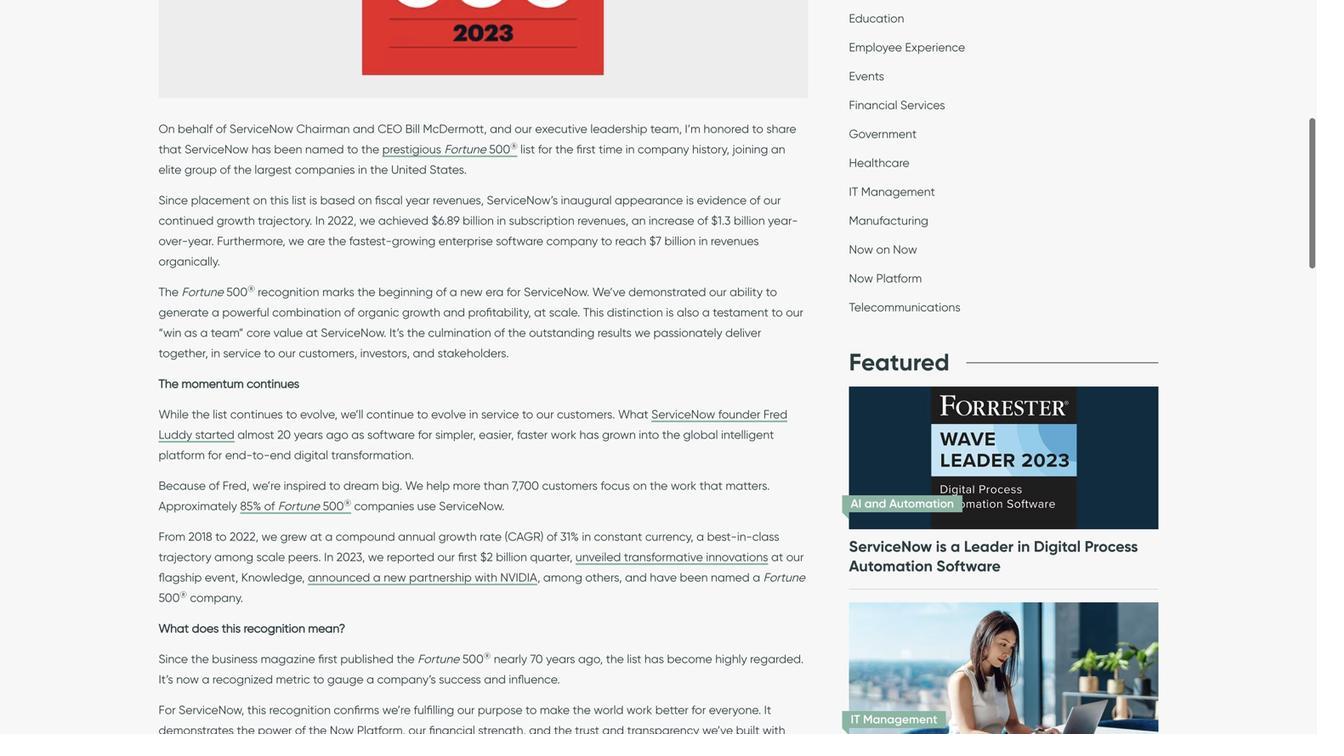 Task type: locate. For each thing, give the bounding box(es) containing it.
big.
[[382, 479, 402, 493]]

1 vertical spatial growth
[[402, 305, 440, 320]]

1 horizontal spatial company
[[638, 142, 689, 157]]

best-
[[707, 530, 737, 544]]

digital
[[294, 448, 328, 463]]

a down innovations
[[753, 571, 761, 585]]

an inside since placement on this list is based on fiscal year revenues, servicenow's inaugural appearance is evidence of our continued growth trajectory. in 2022, we achieved $6.89 billion in subscription revenues, an increase of $1.3 billion year- over-year. furthermore, we are the fastest-growing enterprise software company to reach $7 billion in revenues organically.
[[632, 214, 646, 228]]

1 vertical spatial automation
[[849, 557, 933, 576]]

software down continue at the bottom left of the page
[[368, 428, 415, 442]]

recognition for confirms
[[269, 704, 331, 718]]

of right power
[[295, 724, 306, 735]]

85%
[[240, 499, 261, 514]]

to
[[752, 122, 764, 136], [347, 142, 358, 157], [601, 234, 612, 248], [766, 285, 777, 300], [772, 305, 783, 320], [264, 346, 275, 361], [286, 408, 297, 422], [417, 408, 428, 422], [522, 408, 534, 422], [329, 479, 341, 493], [215, 530, 227, 544], [313, 673, 324, 687], [526, 704, 537, 718]]

since inside since placement on this list is based on fiscal year revenues, servicenow's inaugural appearance is evidence of our continued growth trajectory. in 2022, we achieved $6.89 billion in subscription revenues, an increase of $1.3 billion year- over-year. furthermore, we are the fastest-growing enterprise software company to reach $7 billion in revenues organically.
[[159, 193, 188, 208]]

companies inside the 85% of fortune 500 ® companies use servicenow.
[[354, 499, 414, 514]]

announced
[[308, 571, 370, 585]]

era
[[486, 285, 504, 300]]

that up elite
[[159, 142, 182, 157]]

prestigious fortune 500 ®
[[382, 141, 518, 157]]

since inside 'since the business magazine first published the fortune 500 ®'
[[159, 653, 188, 667]]

approximately
[[159, 499, 237, 514]]

0 horizontal spatial has
[[252, 142, 271, 157]]

0 vertical spatial management
[[861, 185, 935, 199]]

0 vertical spatial in
[[315, 214, 325, 228]]

continue
[[367, 408, 414, 422]]

500 inside 'the fortune 500 ®'
[[227, 285, 248, 300]]

end-
[[225, 448, 252, 463]]

year.
[[188, 234, 214, 248]]

than
[[484, 479, 509, 493]]

we're inside "for servicenow, this recognition confirms we're fulfilling our purpose to make the world work better for everyone. it demonstrates the power of the now platform, our financial strength, and the trust and transparency we've built wit"
[[382, 704, 411, 718]]

we up "fastest-"
[[360, 214, 375, 228]]

among down quarter,
[[543, 571, 583, 585]]

and inside announced a new partnership with nvidia , among others, and have been named a fortune 500 ® company.
[[625, 571, 647, 585]]

0 horizontal spatial we're
[[252, 479, 281, 493]]

a
[[450, 285, 457, 300], [212, 305, 219, 320], [702, 305, 710, 320], [200, 326, 208, 340], [325, 530, 333, 544], [697, 530, 704, 544], [951, 538, 961, 557], [373, 571, 381, 585], [753, 571, 761, 585], [202, 673, 210, 687], [367, 673, 374, 687]]

since for since the business magazine first published the fortune 500 ®
[[159, 653, 188, 667]]

0 horizontal spatial first
[[318, 653, 338, 667]]

the inside since placement on this list is based on fiscal year revenues, servicenow's inaugural appearance is evidence of our continued growth trajectory. in 2022, we achieved $6.89 billion in subscription revenues, an increase of $1.3 billion year- over-year. furthermore, we are the fastest-growing enterprise software company to reach $7 billion in revenues organically.
[[328, 234, 346, 248]]

executive
[[535, 122, 588, 136]]

servicenow.
[[524, 285, 590, 300], [321, 326, 387, 340], [439, 499, 505, 514]]

to down chairman in the top of the page
[[347, 142, 358, 157]]

list for the first time in company history, joining an elite group of the largest companies in the united states.
[[159, 142, 786, 177]]

automation down ai and automation at the bottom
[[849, 557, 933, 576]]

announced a new partnership with nvidia , among others, and have been named a fortune 500 ® company.
[[159, 571, 805, 606]]

to left evolve
[[417, 408, 428, 422]]

scale
[[256, 550, 285, 565]]

new down reported
[[384, 571, 406, 585]]

years right 70
[[546, 653, 575, 667]]

digital
[[1034, 538, 1081, 557]]

since for since placement on this list is based on fiscal year revenues, servicenow's inaugural appearance is evidence of our continued growth trajectory. in 2022, we achieved $6.89 billion in subscription revenues, an increase of $1.3 billion year- over-year. furthermore, we are the fastest-growing enterprise software company to reach $7 billion in revenues organically.
[[159, 193, 188, 208]]

"win
[[159, 326, 181, 340]]

0 horizontal spatial among
[[214, 550, 254, 565]]

1 vertical spatial company
[[547, 234, 598, 248]]

organic
[[358, 305, 399, 320]]

in left revenues
[[699, 234, 708, 248]]

for right era
[[507, 285, 521, 300]]

purpose
[[478, 704, 523, 718]]

20
[[277, 428, 291, 442]]

grew
[[280, 530, 307, 544]]

on up trajectory.
[[253, 193, 267, 208]]

0 vertical spatial company
[[638, 142, 689, 157]]

2 vertical spatial servicenow.
[[439, 499, 505, 514]]

culmination
[[428, 326, 491, 340]]

of left 31%
[[547, 530, 558, 544]]

mean?
[[308, 622, 345, 636]]

experience
[[905, 40, 966, 54]]

now
[[176, 673, 199, 687]]

® inside announced a new partnership with nvidia , among others, and have been named a fortune 500 ® company.
[[180, 590, 187, 600]]

to right testament
[[772, 305, 783, 320]]

our up partnership
[[438, 550, 455, 565]]

joining
[[733, 142, 768, 157]]

the inside the on behalf of servicenow chairman and ceo bill mcdermott, and our executive leadership team, i'm honored to share that servicenow has been named to the
[[361, 142, 379, 157]]

1 vertical spatial named
[[711, 571, 750, 585]]

our
[[515, 122, 532, 136], [764, 193, 781, 208], [709, 285, 727, 300], [786, 305, 804, 320], [278, 346, 296, 361], [537, 408, 554, 422], [438, 550, 455, 565], [787, 550, 804, 565], [457, 704, 475, 718], [409, 724, 426, 735]]

0 vertical spatial growth
[[217, 214, 255, 228]]

achieved
[[378, 214, 429, 228]]

this for does
[[222, 622, 241, 636]]

company down subscription
[[547, 234, 598, 248]]

1 vertical spatial since
[[159, 653, 188, 667]]

has down customers.
[[580, 428, 599, 442]]

1 vertical spatial we're
[[382, 704, 411, 718]]

1 horizontal spatial first
[[458, 550, 477, 565]]

of right the 85%
[[264, 499, 275, 514]]

0 vertical spatial revenues,
[[433, 193, 484, 208]]

i'm
[[685, 122, 701, 136]]

0 horizontal spatial work
[[551, 428, 577, 442]]

the up now
[[191, 653, 209, 667]]

0 horizontal spatial as
[[184, 326, 197, 340]]

1 horizontal spatial servicenow.
[[439, 499, 505, 514]]

quarter,
[[530, 550, 573, 565]]

1 vertical spatial recognition
[[244, 622, 305, 636]]

0 vertical spatial recognition
[[258, 285, 319, 300]]

list inside list for the first time in company history, joining an elite group of the largest companies in the united states.
[[521, 142, 535, 157]]

to up 20
[[286, 408, 297, 422]]

outstanding
[[529, 326, 595, 340]]

billion down "increase"
[[665, 234, 696, 248]]

servicenow down ai and automation at the bottom
[[849, 538, 932, 557]]

of inside because of fred, we're inspired to dream big. we help more than 7,700 customers focus on the work that matters. approximately
[[209, 479, 220, 493]]

2 horizontal spatial work
[[671, 479, 697, 493]]

been inside the on behalf of servicenow chairman and ceo bill mcdermott, and our executive leadership team, i'm honored to share that servicenow has been named to the
[[274, 142, 302, 157]]

for down 'executive'
[[538, 142, 553, 157]]

an down "share"
[[771, 142, 786, 157]]

1 vertical spatial that
[[700, 479, 723, 493]]

is inside servicenow is a leader in digital process automation software
[[936, 538, 947, 557]]

as inside recognition marks the beginning of a new era for servicenow. we've demonstrated our ability to generate a powerful combination of organic growth and profitability, at scale. this distinction is also a testament to our "win as a team" core value at servicenow. it's the culmination of the outstanding results we passionately deliver together, in service to our customers, investors, and stakeholders.
[[184, 326, 197, 340]]

company inside since placement on this list is based on fiscal year revenues, servicenow's inaugural appearance is evidence of our continued growth trajectory. in 2022, we achieved $6.89 billion in subscription revenues, an increase of $1.3 billion year- over-year. furthermore, we are the fastest-growing enterprise software company to reach $7 billion in revenues organically.
[[547, 234, 598, 248]]

is up software
[[936, 538, 947, 557]]

work down customers.
[[551, 428, 577, 442]]

in inside from 2018 to 2022, we grew at a compound annual growth rate (cagr) of 31% in constant currency, a best-in-class trajectory among scale peers. in 2023, we reported our first $2 billion quarter,
[[324, 550, 334, 565]]

in inside servicenow is a leader in digital process automation software
[[1018, 538, 1030, 557]]

prestigious
[[382, 142, 441, 157]]

the up the generate
[[159, 285, 179, 300]]

been inside announced a new partnership with nvidia , among others, and have been named a fortune 500 ® company.
[[680, 571, 708, 585]]

companies up based
[[295, 163, 355, 177]]

0 vertical spatial automation
[[890, 497, 954, 512]]

1 vertical spatial this
[[222, 622, 241, 636]]

customers,
[[299, 346, 357, 361]]

2 horizontal spatial this
[[270, 193, 289, 208]]

1 horizontal spatial new
[[460, 285, 483, 300]]

® inside 'since the business magazine first published the fortune 500 ®'
[[484, 651, 491, 662]]

1 vertical spatial in
[[324, 550, 334, 565]]

has inside the on behalf of servicenow chairman and ceo bill mcdermott, and our executive leadership team, i'm honored to share that servicenow has been named to the
[[252, 142, 271, 157]]

list up trajectory.
[[292, 193, 307, 208]]

0 vertical spatial service
[[223, 346, 261, 361]]

the right power
[[309, 724, 327, 735]]

in inside recognition marks the beginning of a new era for servicenow. we've demonstrated our ability to generate a powerful combination of organic growth and profitability, at scale. this distinction is also a testament to our "win as a team" core value at servicenow. it's the culmination of the outstanding results we passionately deliver together, in service to our customers, investors, and stakeholders.
[[211, 346, 220, 361]]

among
[[214, 550, 254, 565], [543, 571, 583, 585]]

events link
[[849, 69, 885, 88]]

® left the nearly
[[484, 651, 491, 662]]

service inside recognition marks the beginning of a new era for servicenow. we've demonstrated our ability to generate a powerful combination of organic growth and profitability, at scale. this distinction is also a testament to our "win as a team" core value at servicenow. it's the culmination of the outstanding results we passionately deliver together, in service to our customers, investors, and stakeholders.
[[223, 346, 261, 361]]

0 vertical spatial what
[[618, 408, 649, 422]]

0 horizontal spatial an
[[632, 214, 646, 228]]

our right innovations
[[787, 550, 804, 565]]

years inside almost 20 years ago as software for simpler, easier, faster work has grown into the global intelligent platform for end-to-end digital transformation.
[[294, 428, 323, 442]]

of
[[216, 122, 227, 136], [220, 163, 231, 177], [750, 193, 761, 208], [698, 214, 708, 228], [436, 285, 447, 300], [344, 305, 355, 320], [494, 326, 505, 340], [209, 479, 220, 493], [264, 499, 275, 514], [547, 530, 558, 544], [295, 724, 306, 735]]

been down unveiled transformative innovations link
[[680, 571, 708, 585]]

0 horizontal spatial years
[[294, 428, 323, 442]]

testament
[[713, 305, 769, 320]]

® inside the 85% of fortune 500 ® companies use servicenow.
[[344, 498, 351, 509]]

year-
[[768, 214, 798, 228]]

(cagr)
[[505, 530, 544, 544]]

1 horizontal spatial has
[[580, 428, 599, 442]]

0 horizontal spatial that
[[159, 142, 182, 157]]

1 vertical spatial management
[[863, 713, 938, 728]]

and inside "nearly 70 years ago, the list has become highly regarded. it's now a recognized metric to gauge a company's success and influence."
[[484, 673, 506, 687]]

what up grown
[[618, 408, 649, 422]]

1 horizontal spatial years
[[546, 653, 575, 667]]

since up continued
[[159, 193, 188, 208]]

0 vertical spatial years
[[294, 428, 323, 442]]

first left the time
[[577, 142, 596, 157]]

innovations
[[706, 550, 769, 565]]

1 horizontal spatial an
[[771, 142, 786, 157]]

0 vertical spatial new
[[460, 285, 483, 300]]

2 vertical spatial recognition
[[269, 704, 331, 718]]

1 vertical spatial an
[[632, 214, 646, 228]]

recognized
[[213, 673, 273, 687]]

our left 'executive'
[[515, 122, 532, 136]]

we down distinction
[[635, 326, 651, 340]]

this up trajectory.
[[270, 193, 289, 208]]

0 vertical spatial an
[[771, 142, 786, 157]]

,
[[538, 571, 540, 585]]

a left team"
[[200, 326, 208, 340]]

1 vertical spatial it's
[[159, 673, 173, 687]]

of inside the 85% of fortune 500 ® companies use servicenow.
[[264, 499, 275, 514]]

1 vertical spatial it
[[851, 713, 860, 728]]

revenues, down inaugural
[[578, 214, 629, 228]]

0 vertical spatial as
[[184, 326, 197, 340]]

at right grew
[[310, 530, 322, 544]]

1 horizontal spatial software
[[496, 234, 544, 248]]

more
[[453, 479, 481, 493]]

and right ai
[[865, 497, 887, 512]]

our inside the on behalf of servicenow chairman and ceo bill mcdermott, and our executive leadership team, i'm honored to share that servicenow has been named to the
[[515, 122, 532, 136]]

servicenow inside the servicenow founder fred luddy started
[[652, 408, 716, 422]]

a down 'the fortune 500 ®'
[[212, 305, 219, 320]]

the right ago,
[[606, 653, 624, 667]]

0 vertical spatial that
[[159, 142, 182, 157]]

and down the nearly
[[484, 673, 506, 687]]

rate
[[480, 530, 502, 544]]

on
[[253, 193, 267, 208], [358, 193, 372, 208], [877, 242, 890, 257], [633, 479, 647, 493]]

this inside "for servicenow, this recognition confirms we're fulfilling our purpose to make the world work better for everyone. it demonstrates the power of the now platform, our financial strength, and the trust and transparency we've built wit"
[[247, 704, 266, 718]]

1 vertical spatial companies
[[354, 499, 414, 514]]

it's inside "nearly 70 years ago, the list has become highly regarded. it's now a recognized metric to gauge a company's success and influence."
[[159, 673, 173, 687]]

1 horizontal spatial it's
[[390, 326, 404, 340]]

recognition up power
[[269, 704, 331, 718]]

in up 'are'
[[315, 214, 325, 228]]

announced a new partnership with nvidia link
[[308, 571, 538, 586]]

government link
[[849, 127, 917, 145]]

0 vertical spatial it management
[[849, 185, 935, 199]]

1 vertical spatial among
[[543, 571, 583, 585]]

500 inside prestigious fortune 500 ®
[[489, 142, 511, 157]]

2 horizontal spatial servicenow.
[[524, 285, 590, 300]]

0 horizontal spatial service
[[223, 346, 261, 361]]

2 horizontal spatial has
[[645, 653, 664, 667]]

0 horizontal spatial new
[[384, 571, 406, 585]]

0 vertical spatial among
[[214, 550, 254, 565]]

has
[[252, 142, 271, 157], [580, 428, 599, 442], [645, 653, 664, 667]]

it's
[[390, 326, 404, 340], [159, 673, 173, 687]]

for inside "for servicenow, this recognition confirms we're fulfilling our purpose to make the world work better for everyone. it demonstrates the power of the now platform, our financial strength, and the trust and transparency we've built wit"
[[692, 704, 706, 718]]

based
[[320, 193, 355, 208]]

for
[[538, 142, 553, 157], [507, 285, 521, 300], [418, 428, 432, 442], [208, 448, 222, 463], [692, 704, 706, 718]]

almost 20 years ago as software for simpler, easier, faster work has grown into the global intelligent platform for end-to-end digital transformation.
[[159, 428, 774, 463]]

1 vertical spatial software
[[368, 428, 415, 442]]

years inside "nearly 70 years ago, the list has become highly regarded. it's now a recognized metric to gauge a company's success and influence."
[[546, 653, 575, 667]]

1 horizontal spatial this
[[247, 704, 266, 718]]

years for influence.
[[546, 653, 575, 667]]

0 horizontal spatial software
[[368, 428, 415, 442]]

team,
[[651, 122, 682, 136]]

among up event,
[[214, 550, 254, 565]]

growth left rate
[[439, 530, 477, 544]]

1 the from the top
[[159, 285, 179, 300]]

education link
[[849, 11, 905, 30]]

1 horizontal spatial been
[[680, 571, 708, 585]]

growing
[[392, 234, 436, 248]]

what left does
[[159, 622, 189, 636]]

process
[[1085, 538, 1138, 557]]

0 vertical spatial it's
[[390, 326, 404, 340]]

servicenow is a leader in digital process automation software
[[849, 538, 1138, 576]]

1 vertical spatial what
[[159, 622, 189, 636]]

growth down beginning
[[402, 305, 440, 320]]

combination
[[272, 305, 341, 320]]

0 vertical spatial has
[[252, 142, 271, 157]]

the inside almost 20 years ago as software for simpler, easier, faster work has grown into the global intelligent platform for end-to-end digital transformation.
[[662, 428, 680, 442]]

0 vertical spatial servicenow.
[[524, 285, 590, 300]]

0 horizontal spatial revenues,
[[433, 193, 484, 208]]

1 vertical spatial revenues,
[[578, 214, 629, 228]]

compound
[[336, 530, 395, 544]]

constant
[[594, 530, 642, 544]]

1 horizontal spatial what
[[618, 408, 649, 422]]

the
[[361, 142, 379, 157], [556, 142, 574, 157], [234, 163, 252, 177], [370, 163, 388, 177], [328, 234, 346, 248], [358, 285, 376, 300], [407, 326, 425, 340], [508, 326, 526, 340], [192, 408, 210, 422], [662, 428, 680, 442], [650, 479, 668, 493], [191, 653, 209, 667], [397, 653, 415, 667], [606, 653, 624, 667], [573, 704, 591, 718], [237, 724, 255, 735], [309, 724, 327, 735], [554, 724, 572, 735]]

first up gauge
[[318, 653, 338, 667]]

we inside recognition marks the beginning of a new era for servicenow. we've demonstrated our ability to generate a powerful combination of organic growth and profitability, at scale. this distinction is also a testament to our "win as a team" core value at servicenow. it's the culmination of the outstanding results we passionately deliver together, in service to our customers, investors, and stakeholders.
[[635, 326, 651, 340]]

recognition inside "for servicenow, this recognition confirms we're fulfilling our purpose to make the world work better for everyone. it demonstrates the power of the now platform, our financial strength, and the trust and transparency we've built wit"
[[269, 704, 331, 718]]

the left power
[[237, 724, 255, 735]]

1 vertical spatial new
[[384, 571, 406, 585]]

the fortune 500 ®
[[159, 284, 255, 300]]

2 since from the top
[[159, 653, 188, 667]]

0 vertical spatial we're
[[252, 479, 281, 493]]

unveiled transformative innovations link
[[576, 550, 769, 566]]

continues up "almost"
[[230, 408, 283, 422]]

2022, down based
[[328, 214, 357, 228]]

while
[[159, 408, 189, 422]]

the up the while
[[159, 377, 179, 391]]

companies inside list for the first time in company history, joining an elite group of the largest companies in the united states.
[[295, 163, 355, 177]]

500 inside the 85% of fortune 500 ® companies use servicenow.
[[323, 499, 344, 514]]

0 vertical spatial the
[[159, 285, 179, 300]]

2 vertical spatial has
[[645, 653, 664, 667]]

in left united
[[358, 163, 367, 177]]

list up the started
[[213, 408, 227, 422]]

among inside from 2018 to 2022, we grew at a compound annual growth rate (cagr) of 31% in constant currency, a best-in-class trajectory among scale peers. in 2023, we reported our first $2 billion quarter,
[[214, 550, 254, 565]]

1 since from the top
[[159, 193, 188, 208]]

servicenow up the global
[[652, 408, 716, 422]]

for up the we've
[[692, 704, 706, 718]]

fortune 500 2023 image
[[159, 0, 808, 98]]

that for matters.
[[700, 479, 723, 493]]

2 vertical spatial growth
[[439, 530, 477, 544]]

named down chairman in the top of the page
[[305, 142, 344, 157]]

first inside list for the first time in company history, joining an elite group of the largest companies in the united states.
[[577, 142, 596, 157]]

$6.89
[[432, 214, 460, 228]]

the inside 'the fortune 500 ®'
[[159, 285, 179, 300]]

states.
[[430, 163, 467, 177]]

an up reach
[[632, 214, 646, 228]]

billion up nvidia
[[496, 550, 527, 565]]

of right group
[[220, 163, 231, 177]]

2 vertical spatial this
[[247, 704, 266, 718]]

2022,
[[328, 214, 357, 228], [230, 530, 259, 544]]

the inside "nearly 70 years ago, the list has become highly regarded. it's now a recognized metric to gauge a company's success and influence."
[[606, 653, 624, 667]]

results
[[598, 326, 632, 340]]

2022, down the 85%
[[230, 530, 259, 544]]

0 vertical spatial software
[[496, 234, 544, 248]]

as right ago
[[352, 428, 365, 442]]

2 vertical spatial first
[[318, 653, 338, 667]]

2 horizontal spatial first
[[577, 142, 596, 157]]

of right behalf
[[216, 122, 227, 136]]

of inside the on behalf of servicenow chairman and ceo bill mcdermott, and our executive leadership team, i'm honored to share that servicenow has been named to the
[[216, 122, 227, 136]]

2 the from the top
[[159, 377, 179, 391]]

first inside from 2018 to 2022, we grew at a compound annual growth rate (cagr) of 31% in constant currency, a best-in-class trajectory among scale peers. in 2023, we reported our first $2 billion quarter,
[[458, 550, 477, 565]]

recognition
[[258, 285, 319, 300], [244, 622, 305, 636], [269, 704, 331, 718]]

we
[[360, 214, 375, 228], [288, 234, 304, 248], [635, 326, 651, 340], [262, 530, 277, 544], [368, 550, 384, 565]]

1 horizontal spatial work
[[627, 704, 653, 718]]

is
[[309, 193, 317, 208], [686, 193, 694, 208], [666, 305, 674, 320], [936, 538, 947, 557]]

the inside because of fred, we're inspired to dream big. we help more than 7,700 customers focus on the work that matters. approximately
[[650, 479, 668, 493]]

deliver
[[726, 326, 762, 340]]

new inside recognition marks the beginning of a new era for servicenow. we've demonstrated our ability to generate a powerful combination of organic growth and profitability, at scale. this distinction is also a testament to our "win as a team" core value at servicenow. it's the culmination of the outstanding results we passionately deliver together, in service to our customers, investors, and stakeholders.
[[460, 285, 483, 300]]

years up digital
[[294, 428, 323, 442]]

to inside "for servicenow, this recognition confirms we're fulfilling our purpose to make the world work better for everyone. it demonstrates the power of the now platform, our financial strength, and the trust and transparency we've built wit"
[[526, 704, 537, 718]]

1 vertical spatial continues
[[230, 408, 283, 422]]

1 horizontal spatial among
[[543, 571, 583, 585]]

1 horizontal spatial named
[[711, 571, 750, 585]]

2018
[[188, 530, 212, 544]]

ai and automation
[[851, 497, 954, 512]]

1 vertical spatial service
[[481, 408, 519, 422]]

1 vertical spatial work
[[671, 479, 697, 493]]

behalf
[[178, 122, 213, 136]]

work up transparency
[[627, 704, 653, 718]]

fortune up success
[[418, 653, 460, 667]]

telecommunications link
[[849, 300, 961, 319]]

of inside from 2018 to 2022, we grew at a compound annual growth rate (cagr) of 31% in constant currency, a best-in-class trajectory among scale peers. in 2023, we reported our first $2 billion quarter,
[[547, 530, 558, 544]]

0 horizontal spatial been
[[274, 142, 302, 157]]

0 vertical spatial companies
[[295, 163, 355, 177]]

now up platform
[[893, 242, 918, 257]]

servicenow's
[[487, 193, 558, 208]]

since the business magazine first published the fortune 500 ®
[[159, 651, 491, 667]]

0 horizontal spatial named
[[305, 142, 344, 157]]

® down the dream
[[344, 498, 351, 509]]

0 vertical spatial been
[[274, 142, 302, 157]]

1 vertical spatial has
[[580, 428, 599, 442]]

named
[[305, 142, 344, 157], [711, 571, 750, 585]]

has inside "nearly 70 years ago, the list has become highly regarded. it's now a recognized metric to gauge a company's success and influence."
[[645, 653, 664, 667]]

1 vertical spatial servicenow.
[[321, 326, 387, 340]]

fortune up the generate
[[182, 285, 224, 300]]

transformation.
[[331, 448, 414, 463]]

1 vertical spatial the
[[159, 377, 179, 391]]

0 vertical spatial first
[[577, 142, 596, 157]]

1 vertical spatial 2022,
[[230, 530, 259, 544]]

2 vertical spatial work
[[627, 704, 653, 718]]

recognition inside recognition marks the beginning of a new era for servicenow. we've demonstrated our ability to generate a powerful combination of organic growth and profitability, at scale. this distinction is also a testament to our "win as a team" core value at servicenow. it's the culmination of the outstanding results we passionately deliver together, in service to our customers, investors, and stakeholders.
[[258, 285, 319, 300]]

and left have
[[625, 571, 647, 585]]

as inside almost 20 years ago as software for simpler, easier, faster work has grown into the global intelligent platform for end-to-end digital transformation.
[[352, 428, 365, 442]]

to inside because of fred, we're inspired to dream big. we help more than 7,700 customers focus on the work that matters. approximately
[[329, 479, 341, 493]]

1 vertical spatial been
[[680, 571, 708, 585]]

education
[[849, 11, 905, 26]]



Task type: vqa. For each thing, say whether or not it's contained in the screenshot.
GO TO SERVICENOW ACCOUNT icon
no



Task type: describe. For each thing, give the bounding box(es) containing it.
on down manufacturing link
[[877, 242, 890, 257]]

software inside since placement on this list is based on fiscal year revenues, servicenow's inaugural appearance is evidence of our continued growth trajectory. in 2022, we achieved $6.89 billion in subscription revenues, an increase of $1.3 billion year- over-year. furthermore, we are the fastest-growing enterprise software company to reach $7 billion in revenues organically.
[[496, 234, 544, 248]]

now down now on now link
[[849, 271, 874, 286]]

for down the started
[[208, 448, 222, 463]]

of inside list for the first time in company history, joining an elite group of the largest companies in the united states.
[[220, 163, 231, 177]]

servicenow up group
[[185, 142, 249, 157]]

to inside since placement on this list is based on fiscal year revenues, servicenow's inaugural appearance is evidence of our continued growth trajectory. in 2022, we achieved $6.89 billion in subscription revenues, an increase of $1.3 billion year- over-year. furthermore, we are the fastest-growing enterprise software company to reach $7 billion in revenues organically.
[[601, 234, 612, 248]]

to inside "nearly 70 years ago, the list has become highly regarded. it's now a recognized metric to gauge a company's success and influence."
[[313, 673, 324, 687]]

the down make
[[554, 724, 572, 735]]

the down 'executive'
[[556, 142, 574, 157]]

strength,
[[478, 724, 526, 735]]

of right beginning
[[436, 285, 447, 300]]

a right also
[[702, 305, 710, 320]]

our left ability
[[709, 285, 727, 300]]

in inside since placement on this list is based on fiscal year revenues, servicenow's inaugural appearance is evidence of our continued growth trajectory. in 2022, we achieved $6.89 billion in subscription revenues, an increase of $1.3 billion year- over-year. furthermore, we are the fastest-growing enterprise software company to reach $7 billion in revenues organically.
[[315, 214, 325, 228]]

growth inside from 2018 to 2022, we grew at a compound annual growth rate (cagr) of 31% in constant currency, a best-in-class trajectory among scale peers. in 2023, we reported our first $2 billion quarter,
[[439, 530, 477, 544]]

in inside from 2018 to 2022, we grew at a compound annual growth rate (cagr) of 31% in constant currency, a best-in-class trajectory among scale peers. in 2023, we reported our first $2 billion quarter,
[[582, 530, 591, 544]]

we up the scale
[[262, 530, 277, 544]]

global
[[683, 428, 718, 442]]

2023,
[[337, 550, 365, 565]]

1 horizontal spatial service
[[481, 408, 519, 422]]

matters.
[[726, 479, 770, 493]]

stakeholders.
[[438, 346, 509, 361]]

1 vertical spatial it management
[[851, 713, 938, 728]]

the left largest on the left
[[234, 163, 252, 177]]

years for end
[[294, 428, 323, 442]]

to-
[[252, 448, 270, 463]]

confirms
[[334, 704, 379, 718]]

the up the started
[[192, 408, 210, 422]]

list inside since placement on this list is based on fiscal year revenues, servicenow's inaugural appearance is evidence of our continued growth trajectory. in 2022, we achieved $6.89 billion in subscription revenues, an increase of $1.3 billion year- over-year. furthermore, we are the fastest-growing enterprise software company to reach $7 billion in revenues organically.
[[292, 193, 307, 208]]

chairman
[[296, 122, 350, 136]]

passionately
[[654, 326, 723, 340]]

in down "servicenow's" on the top left of the page
[[497, 214, 506, 228]]

almost
[[238, 428, 274, 442]]

in right the time
[[626, 142, 635, 157]]

the for the momentum continues
[[159, 377, 179, 391]]

new inside announced a new partnership with nvidia , among others, and have been named a fortune 500 ® company.
[[384, 571, 406, 585]]

company.
[[190, 591, 243, 606]]

now up now platform
[[849, 242, 874, 257]]

an inside list for the first time in company history, joining an elite group of the largest companies in the united states.
[[771, 142, 786, 157]]

healthcare
[[849, 156, 910, 170]]

0 vertical spatial continues
[[247, 377, 299, 391]]

85% of fortune 500 ® companies use servicenow.
[[240, 498, 505, 514]]

we've
[[593, 285, 626, 300]]

® inside 'the fortune 500 ®'
[[248, 284, 255, 294]]

faster
[[517, 428, 548, 442]]

recognition for mean?
[[244, 622, 305, 636]]

we're inside because of fred, we're inspired to dream big. we help more than 7,700 customers focus on the work that matters. approximately
[[252, 479, 281, 493]]

the momentum continues
[[159, 377, 299, 391]]

billion up revenues
[[734, 214, 765, 228]]

configuration management: woman in front of high-rise window working on a laptop image
[[846, 586, 1162, 735]]

subscription
[[509, 214, 575, 228]]

billion up enterprise
[[463, 214, 494, 228]]

a right announced
[[373, 571, 381, 585]]

that for servicenow
[[159, 142, 182, 157]]

over-
[[159, 234, 188, 248]]

focus
[[601, 479, 630, 493]]

work inside because of fred, we're inspired to dream big. we help more than 7,700 customers focus on the work that matters. approximately
[[671, 479, 697, 493]]

published
[[341, 653, 394, 667]]

core
[[247, 326, 271, 340]]

evidence
[[697, 193, 747, 208]]

share
[[767, 122, 797, 136]]

fortune inside 'the fortune 500 ®'
[[182, 285, 224, 300]]

a inside servicenow is a leader in digital process automation software
[[951, 538, 961, 557]]

our inside from 2018 to 2022, we grew at a compound annual growth rate (cagr) of 31% in constant currency, a best-in-class trajectory among scale peers. in 2023, we reported our first $2 billion quarter,
[[438, 550, 455, 565]]

named inside announced a new partnership with nvidia , among others, and have been named a fortune 500 ® company.
[[711, 571, 750, 585]]

our down the value
[[278, 346, 296, 361]]

history,
[[692, 142, 730, 157]]

for down while the list continues to evolve, we'll continue to evolve in service to our customers. what
[[418, 428, 432, 442]]

inspired
[[284, 479, 326, 493]]

we
[[405, 479, 424, 493]]

nearly
[[494, 653, 527, 667]]

because
[[159, 479, 206, 493]]

the up investors,
[[407, 326, 425, 340]]

is left based
[[309, 193, 317, 208]]

2022, inside from 2018 to 2022, we grew at a compound annual growth rate (cagr) of 31% in constant currency, a best-in-class trajectory among scale peers. in 2023, we reported our first $2 billion quarter,
[[230, 530, 259, 544]]

fulfilling
[[414, 704, 454, 718]]

of down profitability, at left top
[[494, 326, 505, 340]]

now inside "for servicenow, this recognition confirms we're fulfilling our purpose to make the world work better for everyone. it demonstrates the power of the now platform, our financial strength, and the trust and transparency we've built wit"
[[330, 724, 354, 735]]

it
[[764, 704, 772, 718]]

easier,
[[479, 428, 514, 442]]

our inside the at our flagship event, knowledge,
[[787, 550, 804, 565]]

manufacturing link
[[849, 214, 929, 232]]

automation inside servicenow is a leader in digital process automation software
[[849, 557, 933, 576]]

from 2018 to 2022, we grew at a compound annual growth rate (cagr) of 31% in constant currency, a best-in-class trajectory among scale peers. in 2023, we reported our first $2 billion quarter,
[[159, 530, 780, 565]]

built
[[736, 724, 760, 735]]

events
[[849, 69, 885, 83]]

trajectory.
[[258, 214, 312, 228]]

highly
[[716, 653, 747, 667]]

500 inside 'since the business magazine first published the fortune 500 ®'
[[463, 653, 484, 667]]

of right evidence
[[750, 193, 761, 208]]

our up faster
[[537, 408, 554, 422]]

unveiled
[[576, 550, 621, 565]]

for inside recognition marks the beginning of a new era for servicenow. we've demonstrated our ability to generate a powerful combination of organic growth and profitability, at scale. this distinction is also a testament to our "win as a team" core value at servicenow. it's the culmination of the outstanding results we passionately deliver together, in service to our customers, investors, and stakeholders.
[[507, 285, 521, 300]]

is inside recognition marks the beginning of a new era for servicenow. we've demonstrated our ability to generate a powerful combination of organic growth and profitability, at scale. this distinction is also a testament to our "win as a team" core value at servicenow. it's the culmination of the outstanding results we passionately deliver together, in service to our customers, investors, and stakeholders.
[[666, 305, 674, 320]]

it management link
[[849, 185, 935, 203]]

$7
[[649, 234, 662, 248]]

0 vertical spatial it
[[849, 185, 858, 199]]

power
[[258, 724, 292, 735]]

billion inside from 2018 to 2022, we grew at a compound annual growth rate (cagr) of 31% in constant currency, a best-in-class trajectory among scale peers. in 2023, we reported our first $2 billion quarter,
[[496, 550, 527, 565]]

software inside almost 20 years ago as software for simpler, easier, faster work has grown into the global intelligent platform for end-to-end digital transformation.
[[368, 428, 415, 442]]

work inside almost 20 years ago as software for simpler, easier, faster work has grown into the global intelligent platform for end-to-end digital transformation.
[[551, 428, 577, 442]]

at left scale.
[[534, 305, 546, 320]]

employee
[[849, 40, 902, 54]]

a down published
[[367, 673, 374, 687]]

our up financial
[[457, 704, 475, 718]]

fortune inside prestigious fortune 500 ®
[[444, 142, 486, 157]]

a left best-
[[697, 530, 704, 544]]

fortune inside announced a new partnership with nvidia , among others, and have been named a fortune 500 ® company.
[[763, 571, 805, 585]]

is up "increase"
[[686, 193, 694, 208]]

the up company's
[[397, 653, 415, 667]]

growth inside recognition marks the beginning of a new era for servicenow. we've demonstrated our ability to generate a powerful combination of organic growth and profitability, at scale. this distinction is also a testament to our "win as a team" core value at servicenow. it's the culmination of the outstanding results we passionately deliver together, in service to our customers, investors, and stakeholders.
[[402, 305, 440, 320]]

at down the combination
[[306, 326, 318, 340]]

among inside announced a new partnership with nvidia , among others, and have been named a fortune 500 ® company.
[[543, 571, 583, 585]]

founder
[[719, 408, 761, 422]]

regarded.
[[750, 653, 804, 667]]

of left "$1.3"
[[698, 214, 708, 228]]

customers.
[[557, 408, 615, 422]]

fortune inside 'since the business magazine first published the fortune 500 ®'
[[418, 653, 460, 667]]

at inside the at our flagship event, knowledge,
[[772, 550, 784, 565]]

and right investors,
[[413, 346, 435, 361]]

first inside 'since the business magazine first published the fortune 500 ®'
[[318, 653, 338, 667]]

named inside the on behalf of servicenow chairman and ceo bill mcdermott, and our executive leadership team, i'm honored to share that servicenow has been named to the
[[305, 142, 344, 157]]

on inside because of fred, we're inspired to dream big. we help more than 7,700 customers focus on the work that matters. approximately
[[633, 479, 647, 493]]

with
[[475, 571, 498, 585]]

company's
[[377, 673, 436, 687]]

the up trust
[[573, 704, 591, 718]]

of inside "for servicenow, this recognition confirms we're fulfilling our purpose to make the world work better for everyone. it demonstrates the power of the now platform, our financial strength, and the trust and transparency we've built wit"
[[295, 724, 306, 735]]

ceo
[[378, 122, 402, 136]]

the for the fortune 500 ®
[[159, 285, 179, 300]]

list inside "nearly 70 years ago, the list has become highly regarded. it's now a recognized metric to gauge a company's success and influence."
[[627, 653, 642, 667]]

our inside since placement on this list is based on fiscal year revenues, servicenow's inaugural appearance is evidence of our continued growth trajectory. in 2022, we achieved $6.89 billion in subscription revenues, an increase of $1.3 billion year- over-year. furthermore, we are the fastest-growing enterprise software company to reach $7 billion in revenues organically.
[[764, 193, 781, 208]]

to up faster
[[522, 408, 534, 422]]

organically.
[[159, 254, 220, 269]]

forrester wave leader 2023: digital process automation software image
[[846, 370, 1162, 547]]

and down make
[[529, 724, 551, 735]]

we've
[[703, 724, 733, 735]]

a right now
[[202, 673, 210, 687]]

since placement on this list is based on fiscal year revenues, servicenow's inaugural appearance is evidence of our continued growth trajectory. in 2022, we achieved $6.89 billion in subscription revenues, an increase of $1.3 billion year- over-year. furthermore, we are the fastest-growing enterprise software company to reach $7 billion in revenues organically.
[[159, 193, 798, 269]]

and left ceo
[[353, 122, 375, 136]]

servicenow founder fred luddy started
[[159, 408, 788, 442]]

the down profitability, at left top
[[508, 326, 526, 340]]

we down compound
[[368, 550, 384, 565]]

ability
[[730, 285, 763, 300]]

demonstrates
[[159, 724, 234, 735]]

servicenow. inside the 85% of fortune 500 ® companies use servicenow.
[[439, 499, 505, 514]]

now platform
[[849, 271, 922, 286]]

the left united
[[370, 163, 388, 177]]

knowledge,
[[241, 571, 305, 585]]

and down world
[[603, 724, 624, 735]]

company inside list for the first time in company history, joining an elite group of the largest companies in the united states.
[[638, 142, 689, 157]]

has inside almost 20 years ago as software for simpler, easier, faster work has grown into the global intelligent platform for end-to-end digital transformation.
[[580, 428, 599, 442]]

2022, inside since placement on this list is based on fiscal year revenues, servicenow's inaugural appearance is evidence of our continued growth trajectory. in 2022, we achieved $6.89 billion in subscription revenues, an increase of $1.3 billion year- over-year. furthermore, we are the fastest-growing enterprise software company to reach $7 billion in revenues organically.
[[328, 214, 357, 228]]

class
[[753, 530, 780, 544]]

time
[[599, 142, 623, 157]]

leadership
[[591, 122, 648, 136]]

flagship
[[159, 571, 202, 585]]

to down the core
[[264, 346, 275, 361]]

the up organic
[[358, 285, 376, 300]]

of down marks
[[344, 305, 355, 320]]

make
[[540, 704, 570, 718]]

ago,
[[578, 653, 603, 667]]

while the list continues to evolve, we'll continue to evolve in service to our customers. what
[[159, 408, 652, 422]]

this inside since placement on this list is based on fiscal year revenues, servicenow's inaugural appearance is evidence of our continued growth trajectory. in 2022, we achieved $6.89 billion in subscription revenues, an increase of $1.3 billion year- over-year. furthermore, we are the fastest-growing enterprise software company to reach $7 billion in revenues organically.
[[270, 193, 289, 208]]

on left fiscal
[[358, 193, 372, 208]]

dream
[[344, 479, 379, 493]]

world
[[594, 704, 624, 718]]

generate
[[159, 305, 209, 320]]

70
[[530, 653, 543, 667]]

® inside prestigious fortune 500 ®
[[511, 141, 518, 151]]

500 inside announced a new partnership with nvidia , among others, and have been named a fortune 500 ® company.
[[159, 591, 180, 606]]

and up culmination
[[443, 305, 465, 320]]

elite
[[159, 163, 182, 177]]

for inside list for the first time in company history, joining an elite group of the largest companies in the united states.
[[538, 142, 553, 157]]

bill
[[405, 122, 420, 136]]

to inside from 2018 to 2022, we grew at a compound annual growth rate (cagr) of 31% in constant currency, a best-in-class trajectory among scale peers. in 2023, we reported our first $2 billion quarter,
[[215, 530, 227, 544]]

in right evolve
[[469, 408, 478, 422]]

trust
[[575, 724, 600, 735]]

to right ability
[[766, 285, 777, 300]]

$1.3
[[711, 214, 731, 228]]

services
[[901, 98, 946, 112]]

our right testament
[[786, 305, 804, 320]]

customers
[[542, 479, 598, 493]]

this for servicenow,
[[247, 704, 266, 718]]

employee experience
[[849, 40, 966, 54]]

transparency
[[627, 724, 700, 735]]

at inside from 2018 to 2022, we grew at a compound annual growth rate (cagr) of 31% in constant currency, a best-in-class trajectory among scale peers. in 2023, we reported our first $2 billion quarter,
[[310, 530, 322, 544]]

marks
[[322, 285, 355, 300]]

beginning
[[379, 285, 433, 300]]

our down the fulfilling
[[409, 724, 426, 735]]

0 horizontal spatial what
[[159, 622, 189, 636]]

a right grew
[[325, 530, 333, 544]]

servicenow up largest on the left
[[230, 122, 293, 136]]

growth inside since placement on this list is based on fiscal year revenues, servicenow's inaugural appearance is evidence of our continued growth trajectory. in 2022, we achieved $6.89 billion in subscription revenues, an increase of $1.3 billion year- over-year. furthermore, we are the fastest-growing enterprise software company to reach $7 billion in revenues organically.
[[217, 214, 255, 228]]

it's inside recognition marks the beginning of a new era for servicenow. we've demonstrated our ability to generate a powerful combination of organic growth and profitability, at scale. this distinction is also a testament to our "win as a team" core value at servicenow. it's the culmination of the outstanding results we passionately deliver together, in service to our customers, investors, and stakeholders.
[[390, 326, 404, 340]]

1 horizontal spatial revenues,
[[578, 214, 629, 228]]

fortune inside the 85% of fortune 500 ® companies use servicenow.
[[278, 499, 320, 514]]

a left era
[[450, 285, 457, 300]]

we left 'are'
[[288, 234, 304, 248]]

have
[[650, 571, 677, 585]]

servicenow,
[[179, 704, 244, 718]]

nearly 70 years ago, the list has become highly regarded. it's now a recognized metric to gauge a company's success and influence.
[[159, 653, 804, 687]]

servicenow inside servicenow is a leader in digital process automation software
[[849, 538, 932, 557]]

telecommunications
[[849, 300, 961, 315]]

work inside "for servicenow, this recognition confirms we're fulfilling our purpose to make the world work better for everyone. it demonstrates the power of the now platform, our financial strength, and the trust and transparency we've built wit"
[[627, 704, 653, 718]]

and up list for the first time in company history, joining an elite group of the largest companies in the united states.
[[490, 122, 512, 136]]

appearance
[[615, 193, 683, 208]]

0 horizontal spatial servicenow.
[[321, 326, 387, 340]]

to up joining at the top right of page
[[752, 122, 764, 136]]



